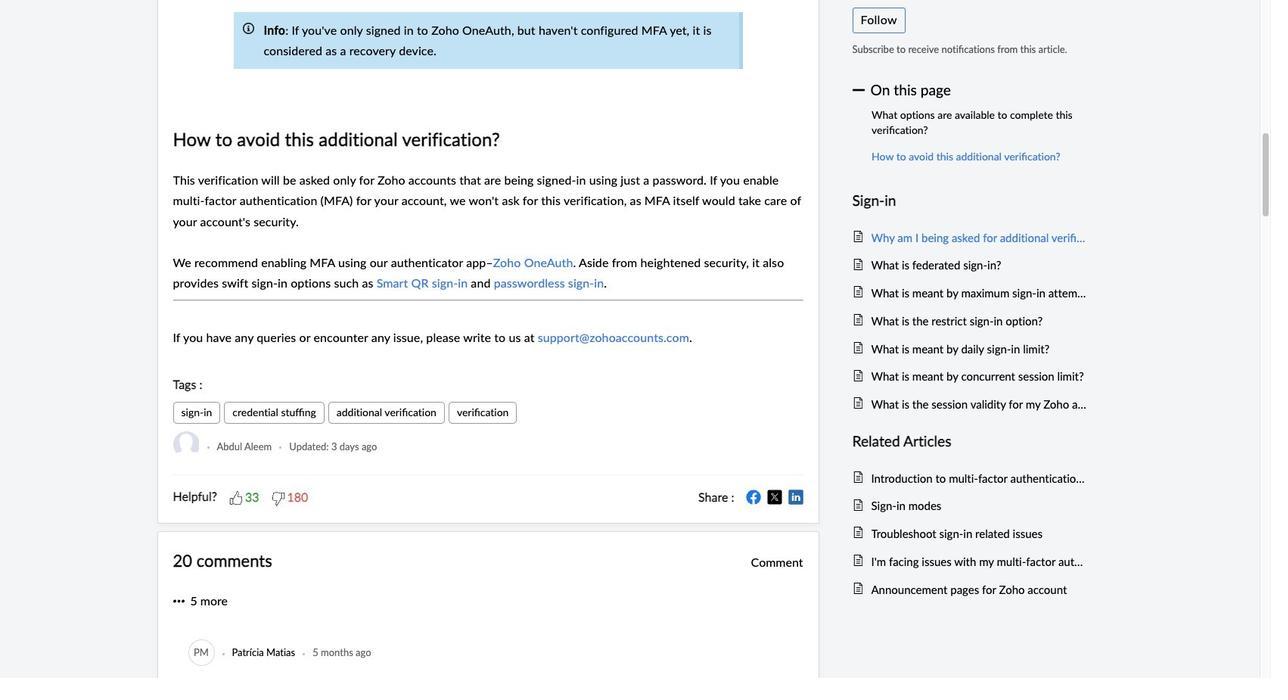 Task type: describe. For each thing, give the bounding box(es) containing it.
facebook image
[[746, 490, 761, 505]]

linkedin image
[[788, 490, 803, 505]]



Task type: vqa. For each thing, say whether or not it's contained in the screenshot.
The Lists icon
no



Task type: locate. For each thing, give the bounding box(es) containing it.
heading
[[852, 189, 1088, 212]]

twitter image
[[767, 490, 782, 505]]



